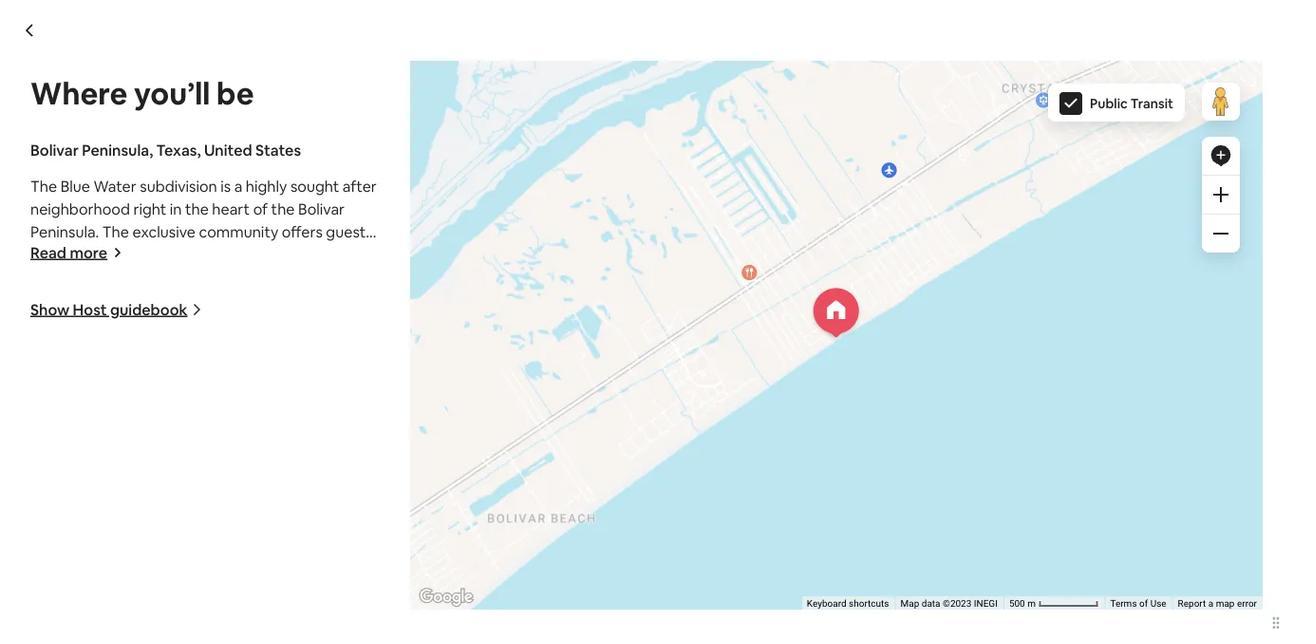 Task type: locate. For each thing, give the bounding box(es) containing it.
read more button
[[30, 243, 123, 262]]

united down be
[[204, 140, 252, 160]]

bolivar
[[115, 72, 163, 92], [733, 108, 779, 128], [30, 140, 79, 160], [298, 199, 345, 219]]

1 horizontal spatial is
[[305, 108, 316, 128]]

1 horizontal spatial heart
[[647, 108, 685, 128]]

0 vertical spatial peninsula,
[[167, 72, 238, 92]]

map
[[1217, 598, 1235, 610]]

our
[[220, 429, 243, 449]]

0 vertical spatial :
[[754, 362, 757, 381]]

contact host
[[677, 459, 774, 478]]

0 horizontal spatial is
[[221, 176, 231, 196]]

mark is a superhost. learn more about mark. image
[[115, 279, 176, 339], [115, 279, 176, 339]]

subdivision inside where you'll be dialog
[[140, 176, 217, 196]]

1 vertical spatial exclusive
[[132, 222, 196, 241]]

0 vertical spatial right
[[568, 108, 601, 128]]

is right be
[[305, 108, 316, 128]]

host inside where you'll be dialog
[[73, 300, 107, 319]]

on
[[487, 131, 505, 150], [113, 267, 131, 287]]

direct
[[1129, 108, 1170, 128], [30, 245, 72, 264]]

0 horizontal spatial direct
[[30, 245, 72, 264]]

0 horizontal spatial show
[[30, 300, 70, 319]]

1 horizontal spatial direct
[[1129, 108, 1170, 128]]

more
[[157, 167, 195, 187], [70, 243, 107, 262]]

water up show more button
[[178, 108, 221, 128]]

peninsula,
[[167, 72, 238, 92], [82, 140, 153, 160]]

guests up mark
[[326, 222, 373, 241]]

community down 5.0 at the right top of the page
[[951, 108, 1031, 128]]

5.0 · 7 reviews
[[980, 50, 1053, 65]]

response left 'rate'
[[655, 362, 722, 381]]

0 horizontal spatial on
[[113, 267, 131, 287]]

0 horizontal spatial right
[[133, 199, 167, 219]]

1 vertical spatial direct
[[30, 245, 72, 264]]

0 horizontal spatial in
[[170, 199, 182, 219]]

response down response rate : 100%
[[655, 396, 722, 415]]

1 vertical spatial states
[[256, 140, 301, 160]]

1 vertical spatial guests
[[326, 222, 373, 241]]

host
[[73, 300, 107, 319], [740, 459, 774, 478]]

1 vertical spatial highly
[[246, 176, 287, 196]]

few inside where you'll be dialog
[[278, 245, 304, 264]]

few
[[318, 131, 344, 150], [278, 245, 304, 264]]

0 vertical spatial guests
[[1079, 108, 1125, 128]]

0 vertical spatial few
[[318, 131, 344, 150]]

1 horizontal spatial on
[[487, 131, 505, 150]]

united inside where you'll be dialog
[[204, 140, 252, 160]]

the blue water subdivision is a highly sought after neighborhood right in the heart of the bolivar peninsula. the exclusive community offers guests direct access to the beach and to a few popular restaurants on the island. inside where you'll be dialog
[[30, 176, 377, 287]]

access right read
[[75, 245, 123, 264]]

1 vertical spatial popular
[[308, 245, 362, 264]]

1 vertical spatial restaurants
[[30, 267, 110, 287]]

1 response from the top
[[655, 362, 722, 381]]

1 horizontal spatial after
[[427, 108, 462, 128]]

0 vertical spatial exclusive
[[885, 108, 948, 128]]

0 horizontal spatial heart
[[212, 199, 250, 219]]

1 vertical spatial host
[[740, 459, 774, 478]]

1 vertical spatial beach
[[171, 245, 215, 264]]

0 vertical spatial in
[[604, 108, 616, 128]]

1 vertical spatial few
[[278, 245, 304, 264]]

data
[[922, 598, 941, 610]]

enjoy
[[122, 406, 160, 426]]

blue
[[145, 108, 175, 128], [60, 176, 90, 196]]

1 vertical spatial water
[[94, 176, 137, 196]]

: left within
[[758, 396, 761, 415]]

more right read
[[70, 243, 107, 262]]

reviews
[[1014, 50, 1053, 65]]

offers up mark
[[282, 222, 323, 241]]

0 vertical spatial show
[[115, 167, 154, 187]]

0 horizontal spatial i
[[115, 406, 119, 426]]

1 vertical spatial access
[[75, 245, 123, 264]]

host down read more button
[[73, 300, 107, 319]]

guest.
[[247, 429, 290, 449]]

1 horizontal spatial i
[[294, 429, 297, 449]]

mark
[[296, 283, 345, 310]]

direct up show host guidebook
[[30, 245, 72, 264]]

1 horizontal spatial water
[[178, 108, 221, 128]]

subdivision right the you'll
[[224, 108, 302, 128]]

500
[[1010, 598, 1026, 610]]

blue up show more button
[[145, 108, 175, 128]]

1 vertical spatial the blue water subdivision is a highly sought after neighborhood right in the heart of the bolivar peninsula. the exclusive community offers guests direct access to the beach and to a few popular restaurants on the island.
[[30, 176, 377, 287]]

where you'll be
[[30, 73, 254, 113]]

1 horizontal spatial states
[[340, 72, 386, 92]]

report
[[1179, 598, 1207, 610]]

show for show more
[[115, 167, 154, 187]]

1 horizontal spatial united
[[289, 72, 337, 92]]

0 vertical spatial neighborhood
[[465, 108, 565, 128]]

states inside where you'll be dialog
[[256, 140, 301, 160]]

host right contact
[[740, 459, 774, 478]]

the
[[620, 108, 643, 128], [706, 108, 729, 128], [184, 131, 208, 150], [509, 131, 532, 150], [185, 199, 209, 219], [271, 199, 295, 219], [145, 245, 168, 264], [134, 267, 158, 287], [245, 406, 269, 426], [115, 452, 139, 472]]

1 horizontal spatial exclusive
[[885, 108, 948, 128]]

neighborhood
[[465, 108, 565, 128], [30, 199, 130, 219]]

guests inside where you'll be dialog
[[326, 222, 373, 241]]

and
[[258, 131, 284, 150], [218, 245, 245, 264], [318, 406, 345, 426], [438, 429, 464, 449]]

1 horizontal spatial restaurants
[[405, 131, 484, 150]]

0 vertical spatial of
[[688, 108, 703, 128]]

show down where you'll be
[[115, 167, 154, 187]]

add a place to the map image
[[1210, 144, 1233, 167]]

0 vertical spatial popular
[[347, 131, 401, 150]]

i left enjoy
[[115, 406, 119, 426]]

bolivar peninsula, texas, united states
[[115, 72, 386, 92], [30, 140, 301, 160]]

1 vertical spatial island.
[[161, 267, 205, 287]]

1 horizontal spatial community
[[951, 108, 1031, 128]]

is
[[305, 108, 316, 128], [221, 176, 231, 196]]

response for response rate
[[655, 362, 722, 381]]

map
[[901, 598, 920, 610]]

2 horizontal spatial of
[[1140, 598, 1149, 610]]

more for show more
[[157, 167, 195, 187]]

after
[[427, 108, 462, 128], [343, 176, 377, 196]]

texas, up show more button
[[156, 140, 201, 160]]

united
[[289, 72, 337, 92], [204, 140, 252, 160]]

offers inside where you'll be dialog
[[282, 222, 323, 241]]

guests left transit
[[1079, 108, 1125, 128]]

direct right public at top
[[1129, 108, 1170, 128]]

1 horizontal spatial peninsula,
[[167, 72, 238, 92]]

0 horizontal spatial blue
[[60, 176, 90, 196]]

contact
[[677, 459, 736, 478]]

1 vertical spatial community
[[199, 222, 279, 241]]

0 vertical spatial bolivar peninsula, texas, united states
[[115, 72, 386, 92]]

0 vertical spatial island.
[[536, 131, 579, 150]]

0 horizontal spatial water
[[94, 176, 137, 196]]

bolivar peninsula, texas, united states inside where you'll be dialog
[[30, 140, 301, 160]]

sought
[[375, 108, 424, 128], [291, 176, 339, 196]]

community up hosted
[[199, 222, 279, 241]]

exclusive
[[885, 108, 948, 128], [132, 222, 196, 241]]

500 m
[[1010, 598, 1039, 610]]

shortcuts
[[849, 598, 890, 610]]

show host guidebook
[[30, 300, 188, 319]]

island.
[[536, 131, 579, 150], [161, 267, 205, 287]]

0 horizontal spatial highly
[[246, 176, 287, 196]]

show inside where you'll be dialog
[[30, 300, 70, 319]]

beach
[[211, 131, 255, 150], [171, 245, 215, 264]]

in inside i enjoy living life to the fullest and love providing that same experience for our guest. i went to texas a&m and grew up in the houston area. crystal beach/galveston has alway…
[[528, 429, 540, 449]]

went
[[301, 429, 336, 449]]

is right show more button
[[221, 176, 231, 196]]

access up show more
[[115, 131, 162, 150]]

of
[[688, 108, 703, 128], [253, 199, 268, 219], [1140, 598, 1149, 610]]

report a map error link
[[1179, 598, 1258, 610]]

restaurants
[[405, 131, 484, 150], [30, 267, 110, 287]]

read more
[[30, 243, 107, 262]]

1 horizontal spatial guests
[[1079, 108, 1125, 128]]

0 horizontal spatial guests
[[326, 222, 373, 241]]

response
[[655, 362, 722, 381], [655, 396, 722, 415]]

response for response time
[[655, 396, 722, 415]]

terms of use
[[1111, 598, 1167, 610]]

i left went
[[294, 429, 297, 449]]

0 horizontal spatial peninsula,
[[82, 140, 153, 160]]

access
[[115, 131, 162, 150], [75, 245, 123, 264]]

2 vertical spatial in
[[528, 429, 540, 449]]

beach down be
[[211, 131, 255, 150]]

blue up read more button
[[60, 176, 90, 196]]

hour
[[831, 396, 863, 415]]

show
[[115, 167, 154, 187], [30, 300, 70, 319]]

houston
[[142, 452, 201, 472]]

0 horizontal spatial of
[[253, 199, 268, 219]]

show down read
[[30, 300, 70, 319]]

a
[[319, 108, 327, 128], [306, 131, 314, 150], [234, 176, 243, 196], [266, 245, 275, 264], [1209, 598, 1214, 610]]

peninsula, inside where you'll be dialog
[[82, 140, 153, 160]]

right
[[568, 108, 601, 128], [133, 199, 167, 219]]

1 vertical spatial offers
[[282, 222, 323, 241]]

error
[[1238, 598, 1258, 610]]

offers left public at top
[[1034, 108, 1075, 128]]

0 horizontal spatial states
[[256, 140, 301, 160]]

2 response from the top
[[655, 396, 722, 415]]

popular
[[347, 131, 401, 150], [308, 245, 362, 264]]

guests
[[1079, 108, 1125, 128], [326, 222, 373, 241]]

0 vertical spatial restaurants
[[405, 131, 484, 150]]

subdivision down the you'll
[[140, 176, 217, 196]]

1 vertical spatial blue
[[60, 176, 90, 196]]

1 horizontal spatial island.
[[536, 131, 579, 150]]

contact host link
[[655, 446, 796, 491]]

0 horizontal spatial host
[[73, 300, 107, 319]]

more down the you'll
[[157, 167, 195, 187]]

show more
[[115, 167, 195, 187]]

: for response rate
[[754, 362, 757, 381]]

hosted
[[191, 283, 263, 310]]

0 vertical spatial community
[[951, 108, 1031, 128]]

texas, right the you'll
[[241, 72, 285, 92]]

: left 100%
[[754, 362, 757, 381]]

0 horizontal spatial exclusive
[[132, 222, 196, 241]]

1 horizontal spatial show
[[115, 167, 154, 187]]

0 horizontal spatial more
[[70, 243, 107, 262]]

0 vertical spatial more
[[157, 167, 195, 187]]

0 horizontal spatial neighborhood
[[30, 199, 130, 219]]

1 vertical spatial heart
[[212, 199, 250, 219]]

0 vertical spatial direct
[[1129, 108, 1170, 128]]

to
[[166, 131, 181, 150], [288, 131, 303, 150], [126, 245, 141, 264], [248, 245, 263, 264], [227, 406, 242, 426], [339, 429, 354, 449]]

1 horizontal spatial highly
[[330, 108, 372, 128]]

0 vertical spatial offers
[[1034, 108, 1075, 128]]

1 vertical spatial subdivision
[[140, 176, 217, 196]]

public
[[1091, 95, 1129, 112]]

more inside where you'll be dialog
[[70, 243, 107, 262]]

: for response time
[[758, 396, 761, 415]]

©2023
[[943, 598, 972, 610]]

1 vertical spatial more
[[70, 243, 107, 262]]

host for contact
[[740, 459, 774, 478]]

after inside where you'll be dialog
[[343, 176, 377, 196]]

1 vertical spatial after
[[343, 176, 377, 196]]

1 horizontal spatial right
[[568, 108, 601, 128]]

fullest
[[272, 406, 315, 426]]

peninsula.
[[783, 108, 851, 128], [30, 222, 99, 241]]

the
[[115, 108, 142, 128], [855, 108, 881, 128], [30, 176, 57, 196], [102, 222, 129, 241]]

water
[[178, 108, 221, 128], [94, 176, 137, 196]]

beach up hosted
[[171, 245, 215, 264]]

2 horizontal spatial in
[[604, 108, 616, 128]]

where
[[30, 73, 128, 113]]

0 vertical spatial states
[[340, 72, 386, 92]]

1 vertical spatial :
[[758, 396, 761, 415]]

host for show
[[73, 300, 107, 319]]

0 horizontal spatial subdivision
[[140, 176, 217, 196]]

community
[[951, 108, 1031, 128], [199, 222, 279, 241]]

sought inside where you'll be dialog
[[291, 176, 339, 196]]

1 horizontal spatial subdivision
[[224, 108, 302, 128]]

response rate : 100%
[[655, 362, 796, 381]]

experience
[[115, 429, 193, 449]]

1 vertical spatial united
[[204, 140, 252, 160]]

water up read more button
[[94, 176, 137, 196]]

1 vertical spatial bolivar peninsula, texas, united states
[[30, 140, 301, 160]]

0 horizontal spatial united
[[204, 140, 252, 160]]

0 vertical spatial host
[[73, 300, 107, 319]]

popular inside where you'll be dialog
[[308, 245, 362, 264]]

offers
[[1034, 108, 1075, 128], [282, 222, 323, 241]]

united right be
[[289, 72, 337, 92]]

0 vertical spatial i
[[115, 406, 119, 426]]

the blue water subdivision is a highly sought after neighborhood right in the heart of the bolivar peninsula. the exclusive community offers guests direct access to the beach and to a few popular restaurants on the island.
[[115, 108, 1170, 150], [30, 176, 377, 287]]



Task type: describe. For each thing, give the bounding box(es) containing it.
keyboard shortcuts button
[[807, 597, 890, 610]]

life
[[202, 406, 223, 426]]

love
[[348, 406, 377, 426]]

report a map error
[[1179, 598, 1258, 610]]

transit
[[1131, 95, 1174, 112]]

1 horizontal spatial of
[[688, 108, 703, 128]]

that
[[449, 406, 478, 426]]

same
[[482, 406, 519, 426]]

1 horizontal spatial blue
[[145, 108, 175, 128]]

texas, inside where you'll be dialog
[[156, 140, 201, 160]]

drag pegman onto the map to open street view image
[[1203, 83, 1241, 121]]

keyboard
[[807, 598, 847, 610]]

1 horizontal spatial few
[[318, 131, 344, 150]]

0 vertical spatial access
[[115, 131, 162, 150]]

in inside where you'll be dialog
[[170, 199, 182, 219]]

for
[[196, 429, 217, 449]]

google image
[[415, 585, 478, 610]]

and inside where you'll be dialog
[[218, 245, 245, 264]]

highly inside where you'll be dialog
[[246, 176, 287, 196]]

neighborhood inside where you'll be dialog
[[30, 199, 130, 219]]

1 horizontal spatial neighborhood
[[465, 108, 565, 128]]

exclusive inside where you'll be dialog
[[132, 222, 196, 241]]

0 vertical spatial is
[[305, 108, 316, 128]]

providing
[[380, 406, 446, 426]]

access inside where you'll be dialog
[[75, 245, 123, 264]]

within
[[765, 396, 807, 415]]

blue inside where you'll be dialog
[[60, 176, 90, 196]]

alway…
[[445, 452, 495, 472]]

500 m button
[[1004, 597, 1105, 610]]

is inside where you'll be dialog
[[221, 176, 231, 196]]

1 horizontal spatial texas,
[[241, 72, 285, 92]]

response time : within an hour
[[655, 396, 863, 415]]

show host guidebook link
[[30, 300, 203, 319]]

beach inside where you'll be dialog
[[171, 245, 215, 264]]

show for show host guidebook
[[30, 300, 70, 319]]

zoom out image
[[1214, 226, 1229, 241]]

keyboard shortcuts
[[807, 598, 890, 610]]

texas
[[358, 429, 397, 449]]

peninsula. inside where you'll be dialog
[[30, 222, 99, 241]]

terms
[[1111, 598, 1138, 610]]

heart inside where you'll be dialog
[[212, 199, 250, 219]]

0 vertical spatial subdivision
[[224, 108, 302, 128]]

1 horizontal spatial sought
[[375, 108, 424, 128]]

0 vertical spatial on
[[487, 131, 505, 150]]

direct inside where you'll be dialog
[[30, 245, 72, 264]]

read
[[30, 243, 66, 262]]

guidebook
[[110, 300, 188, 319]]

·
[[998, 50, 1001, 65]]

by
[[268, 283, 292, 310]]

m
[[1028, 598, 1036, 610]]

living
[[163, 406, 199, 426]]

more for read more
[[70, 243, 107, 262]]

󰀃
[[413, 360, 422, 383]]

on inside where you'll be dialog
[[113, 267, 131, 287]]

5.0
[[980, 50, 996, 65]]

water inside where you'll be dialog
[[94, 176, 137, 196]]

0 vertical spatial united
[[289, 72, 337, 92]]

be
[[217, 73, 254, 113]]

map data ©2023 inegi
[[901, 598, 998, 610]]

1 vertical spatial i
[[294, 429, 297, 449]]

community inside where you'll be dialog
[[199, 222, 279, 241]]

rate
[[726, 362, 754, 381]]

a&m
[[401, 429, 434, 449]]

1 horizontal spatial offers
[[1034, 108, 1075, 128]]

i enjoy living life to the fullest and love providing that same experience for our guest. i went to texas a&m and grew up in the houston area. crystal beach/galveston has alway…
[[115, 406, 540, 472]]

1 vertical spatial of
[[253, 199, 268, 219]]

beach/galveston
[[295, 452, 415, 472]]

terms of use link
[[1111, 598, 1167, 610]]

area.
[[205, 452, 239, 472]]

up
[[506, 429, 524, 449]]

1 horizontal spatial peninsula.
[[783, 108, 851, 128]]

your stay location, map pin image
[[814, 288, 860, 337]]

hosted by mark
[[191, 283, 345, 310]]

has
[[418, 452, 442, 472]]

public transit
[[1091, 95, 1174, 112]]

you'll
[[134, 73, 210, 113]]

0 vertical spatial the blue water subdivision is a highly sought after neighborhood right in the heart of the bolivar peninsula. the exclusive community offers guests direct access to the beach and to a few popular restaurants on the island.
[[115, 108, 1170, 150]]

show more button
[[115, 167, 210, 187]]

2 vertical spatial of
[[1140, 598, 1149, 610]]

100%
[[761, 362, 796, 381]]

time
[[726, 396, 758, 415]]

google map
showing 3 points of interest. region
[[366, 0, 1294, 640]]

an
[[810, 396, 827, 415]]

0 vertical spatial water
[[178, 108, 221, 128]]

0 vertical spatial highly
[[330, 108, 372, 128]]

use
[[1151, 598, 1167, 610]]

grew
[[467, 429, 503, 449]]

superhost
[[435, 362, 507, 382]]

island. inside where you'll be dialog
[[161, 267, 205, 287]]

right inside where you'll be dialog
[[133, 199, 167, 219]]

crystal
[[242, 452, 292, 472]]

7
[[1005, 50, 1011, 65]]

where you'll be dialog
[[0, 0, 1294, 640]]

zoom in image
[[1214, 187, 1229, 202]]

inegi
[[975, 598, 998, 610]]

0 vertical spatial beach
[[211, 131, 255, 150]]

restaurants inside where you'll be dialog
[[30, 267, 110, 287]]



Task type: vqa. For each thing, say whether or not it's contained in the screenshot.
bottom BEACH
yes



